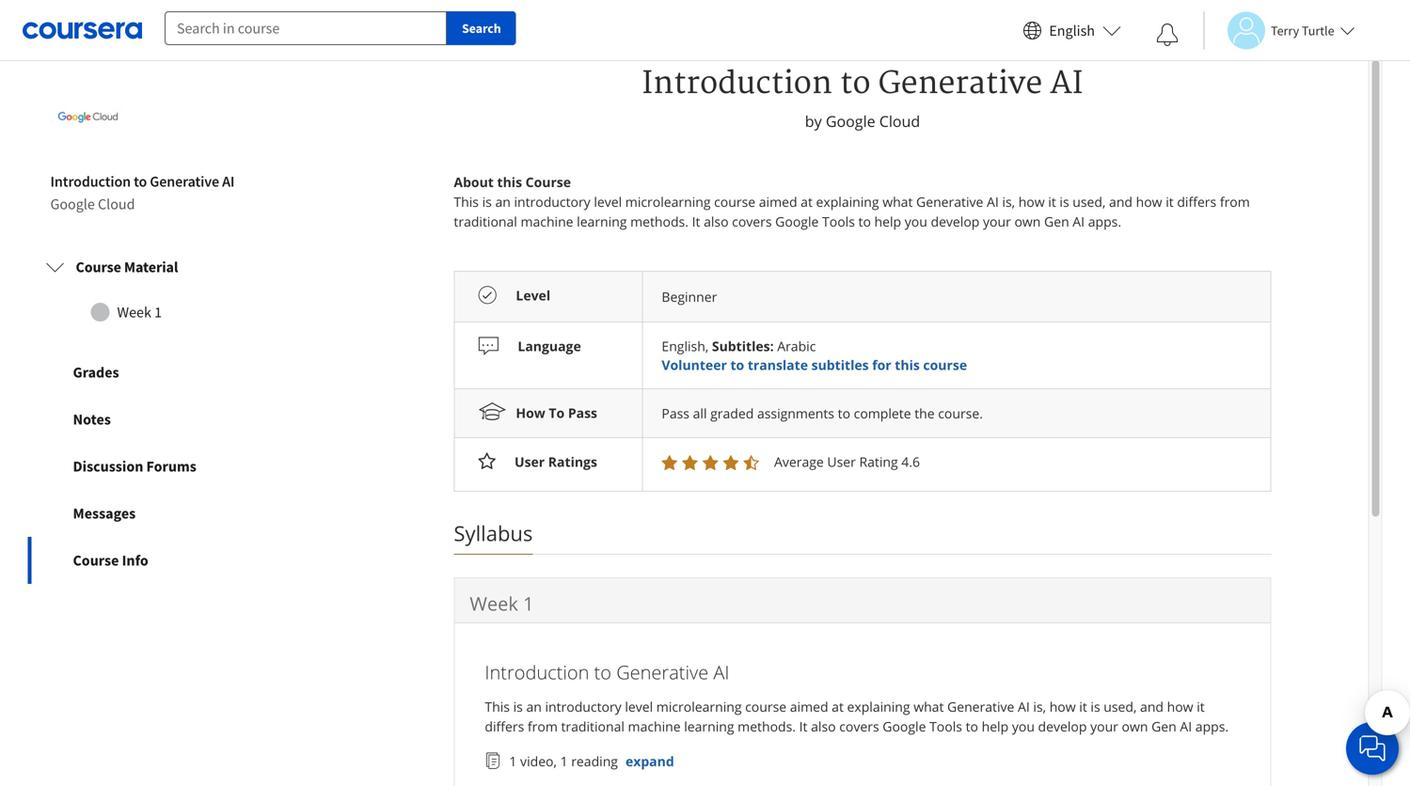 Task type: vqa. For each thing, say whether or not it's contained in the screenshot.
covers in the "About this Course This is an introductory level microlearning course aimed at explaining what Generative AI is, how it is used, and how it differs from traditional machine learning methods. It also covers Google Tools to help you develop your own Gen AI apps."
yes



Task type: locate. For each thing, give the bounding box(es) containing it.
discussion
[[73, 457, 143, 476]]

1 horizontal spatial it
[[799, 718, 808, 736]]

1 horizontal spatial from
[[1220, 193, 1250, 211]]

used, inside this is an introductory level microlearning course aimed at explaining what generative ai is, how it is used, and how it differs from traditional machine learning methods. it also covers google tools to help you develop your own gen ai apps.
[[1104, 698, 1137, 716]]

1 vertical spatial is,
[[1033, 698, 1046, 716]]

methods. inside this is an introductory level microlearning course aimed at explaining what generative ai is, how it is used, and how it differs from traditional machine learning methods. it also covers google tools to help you develop your own gen ai apps.
[[738, 718, 796, 736]]

0 vertical spatial week
[[117, 303, 151, 322]]

1 vertical spatial introductory
[[545, 698, 622, 716]]

aimed inside this is an introductory level microlearning course aimed at explaining what generative ai is, how it is used, and how it differs from traditional machine learning methods. it also covers google tools to help you develop your own gen ai apps.
[[790, 698, 828, 716]]

1 horizontal spatial and
[[1140, 698, 1164, 716]]

machine up level
[[521, 213, 573, 231]]

0 vertical spatial course
[[526, 173, 571, 191]]

1 horizontal spatial pass
[[662, 405, 690, 423]]

introduction down google cloud image
[[50, 172, 131, 191]]

level inside about this course this is an introductory level microlearning course aimed at explaining what generative ai is, how it is used, and how it differs from traditional machine learning methods. it also covers google tools to help you develop your own gen ai apps.
[[594, 193, 622, 211]]

1 vertical spatial level
[[625, 698, 653, 716]]

machine inside this is an introductory level microlearning course aimed at explaining what generative ai is, how it is used, and how it differs from traditional machine learning methods. it also covers google tools to help you develop your own gen ai apps.
[[628, 718, 681, 736]]

0 horizontal spatial own
[[1014, 213, 1041, 231]]

0 vertical spatial what
[[883, 193, 913, 211]]

google inside about this course this is an introductory level microlearning course aimed at explaining what generative ai is, how it is used, and how it differs from traditional machine learning methods. it also covers google tools to help you develop your own gen ai apps.
[[775, 213, 819, 231]]

your inside about this course this is an introductory level microlearning course aimed at explaining what generative ai is, how it is used, and how it differs from traditional machine learning methods. it also covers google tools to help you develop your own gen ai apps.
[[983, 213, 1011, 231]]

at
[[801, 193, 813, 211], [832, 698, 844, 716]]

0 vertical spatial introductory
[[514, 193, 591, 211]]

0 horizontal spatial tools
[[822, 213, 855, 231]]

1 vertical spatial methods.
[[738, 718, 796, 736]]

1
[[154, 303, 162, 322], [523, 591, 534, 617], [509, 752, 517, 770], [560, 752, 568, 770]]

0 horizontal spatial introduction
[[50, 172, 131, 191]]

course info link
[[28, 537, 299, 584]]

cloud
[[879, 111, 920, 131], [98, 195, 135, 214]]

messages
[[73, 504, 136, 523]]

gen
[[1044, 213, 1069, 231], [1151, 718, 1177, 736]]

course left material
[[76, 258, 121, 277]]

0 horizontal spatial covers
[[732, 213, 772, 231]]

gen inside this is an introductory level microlearning course aimed at explaining what generative ai is, how it is used, and how it differs from traditional machine learning methods. it also covers google tools to help you develop your own gen ai apps.
[[1151, 718, 1177, 736]]

about
[[454, 173, 494, 191]]

1 horizontal spatial help
[[982, 718, 1009, 736]]

what
[[883, 193, 913, 211], [914, 698, 944, 716]]

0 vertical spatial also
[[704, 213, 729, 231]]

is, inside this is an introductory level microlearning course aimed at explaining what generative ai is, how it is used, and how it differs from traditional machine learning methods. it also covers google tools to help you develop your own gen ai apps.
[[1033, 698, 1046, 716]]

1 vertical spatial learning
[[684, 718, 734, 736]]

pass left all
[[662, 405, 690, 423]]

forums
[[146, 457, 196, 476]]

1 horizontal spatial an
[[526, 698, 542, 716]]

differs inside about this course this is an introductory level microlearning course aimed at explaining what generative ai is, how it is used, and how it differs from traditional machine learning methods. it also covers google tools to help you develop your own gen ai apps.
[[1177, 193, 1216, 211]]

generative
[[878, 65, 1043, 103], [150, 172, 219, 191], [916, 193, 983, 211], [616, 659, 708, 685], [947, 698, 1014, 716]]

0 vertical spatial and
[[1109, 193, 1133, 211]]

pass right to
[[568, 404, 597, 422]]

you
[[905, 213, 927, 231], [1012, 718, 1035, 736]]

you inside this is an introductory level microlearning course aimed at explaining what generative ai is, how it is used, and how it differs from traditional machine learning methods. it also covers google tools to help you develop your own gen ai apps.
[[1012, 718, 1035, 736]]

used, inside about this course this is an introductory level microlearning course aimed at explaining what generative ai is, how it is used, and how it differs from traditional machine learning methods. it also covers google tools to help you develop your own gen ai apps.
[[1073, 193, 1106, 211]]

1 vertical spatial traditional
[[561, 718, 625, 736]]

user left ratings at the bottom left of page
[[515, 453, 545, 471]]

this right about
[[497, 173, 522, 191]]

chat with us image
[[1357, 734, 1388, 764]]

course info
[[73, 551, 148, 570]]

1 vertical spatial used,
[[1104, 698, 1137, 716]]

0 vertical spatial gen
[[1044, 213, 1069, 231]]

1 vertical spatial it
[[799, 718, 808, 736]]

week down syllabus
[[470, 591, 518, 617]]

0 vertical spatial english
[[1049, 21, 1095, 40]]

1 horizontal spatial gen
[[1151, 718, 1177, 736]]

and inside about this course this is an introductory level microlearning course aimed at explaining what generative ai is, how it is used, and how it differs from traditional machine learning methods. it also covers google tools to help you develop your own gen ai apps.
[[1109, 193, 1133, 211]]

at inside about this course this is an introductory level microlearning course aimed at explaining what generative ai is, how it is used, and how it differs from traditional machine learning methods. it also covers google tools to help you develop your own gen ai apps.
[[801, 193, 813, 211]]

week 1 down syllabus
[[470, 591, 534, 617]]

how
[[516, 404, 545, 422]]

0 horizontal spatial your
[[983, 213, 1011, 231]]

course
[[714, 193, 755, 211], [923, 356, 967, 374], [745, 698, 787, 716]]

cloud up course material
[[98, 195, 135, 214]]

volunteer to translate subtitles for this course link
[[662, 356, 967, 374]]

pass
[[568, 404, 597, 422], [662, 405, 690, 423]]

0 vertical spatial is,
[[1002, 193, 1015, 211]]

discussion forums link
[[28, 443, 299, 490]]

covers inside this is an introductory level microlearning course aimed at explaining what generative ai is, how it is used, and how it differs from traditional machine learning methods. it also covers google tools to help you develop your own gen ai apps.
[[839, 718, 879, 736]]

1 vertical spatial apps.
[[1195, 718, 1229, 736]]

aimed inside about this course this is an introductory level microlearning course aimed at explaining what generative ai is, how it is used, and how it differs from traditional machine learning methods. it also covers google tools to help you develop your own gen ai apps.
[[759, 193, 797, 211]]

0 vertical spatial develop
[[931, 213, 980, 231]]

0 horizontal spatial gen
[[1044, 213, 1069, 231]]

develop
[[931, 213, 980, 231], [1038, 718, 1087, 736]]

0 vertical spatial it
[[692, 213, 700, 231]]

reading
[[571, 752, 618, 770]]

it
[[1048, 193, 1056, 211], [1166, 193, 1174, 211], [1079, 698, 1087, 716], [1197, 698, 1205, 716]]

traditional down about
[[454, 213, 517, 231]]

0 horizontal spatial it
[[692, 213, 700, 231]]

learning inside about this course this is an introductory level microlearning course aimed at explaining what generative ai is, how it is used, and how it differs from traditional machine learning methods. it also covers google tools to help you develop your own gen ai apps.
[[577, 213, 627, 231]]

machine up expand button
[[628, 718, 681, 736]]

learning
[[577, 213, 627, 231], [684, 718, 734, 736]]

introductory
[[514, 193, 591, 211], [545, 698, 622, 716]]

week 1 down material
[[117, 303, 162, 322]]

google inside introduction to generative ai by google cloud
[[826, 111, 875, 131]]

english for english
[[1049, 21, 1095, 40]]

level inside this is an introductory level microlearning course aimed at explaining what generative ai is, how it is used, and how it differs from traditional machine learning methods. it also covers google tools to help you develop your own gen ai apps.
[[625, 698, 653, 716]]

1 vertical spatial differs
[[485, 718, 524, 736]]

course left info
[[73, 551, 119, 570]]

gen inside about this course this is an introductory level microlearning course aimed at explaining what generative ai is, how it is used, and how it differs from traditional machine learning methods. it also covers google tools to help you develop your own gen ai apps.
[[1044, 213, 1069, 231]]

tools
[[822, 213, 855, 231], [929, 718, 962, 736]]

ai
[[1050, 65, 1083, 103], [222, 172, 235, 191], [987, 193, 999, 211], [1073, 213, 1085, 231], [713, 659, 729, 685], [1018, 698, 1030, 716], [1180, 718, 1192, 736]]

rating
[[859, 453, 898, 471]]

at inside this is an introductory level microlearning course aimed at explaining what generative ai is, how it is used, and how it differs from traditional machine learning methods. it also covers google tools to help you develop your own gen ai apps.
[[832, 698, 844, 716]]

introduction for introduction to generative ai by google cloud
[[642, 65, 832, 103]]

course material
[[76, 258, 178, 277]]

also inside about this course this is an introductory level microlearning course aimed at explaining what generative ai is, how it is used, and how it differs from traditional machine learning methods. it also covers google tools to help you develop your own gen ai apps.
[[704, 213, 729, 231]]

this down about
[[454, 193, 479, 211]]

1 horizontal spatial your
[[1090, 718, 1118, 736]]

your
[[983, 213, 1011, 231], [1090, 718, 1118, 736]]

1 vertical spatial course
[[923, 356, 967, 374]]

1 horizontal spatial english
[[1049, 21, 1095, 40]]

2 horizontal spatial introduction
[[642, 65, 832, 103]]

0 vertical spatial learning
[[577, 213, 627, 231]]

1 vertical spatial you
[[1012, 718, 1035, 736]]

0 horizontal spatial methods.
[[630, 213, 689, 231]]

0 horizontal spatial is,
[[1002, 193, 1015, 211]]

user
[[515, 453, 545, 471], [827, 453, 856, 471]]

1 vertical spatial explaining
[[847, 698, 910, 716]]

apps. inside this is an introductory level microlearning course aimed at explaining what generative ai is, how it is used, and how it differs from traditional machine learning methods. it also covers google tools to help you develop your own gen ai apps.
[[1195, 718, 1229, 736]]

pass all graded assignments to complete the course.
[[662, 405, 983, 423]]

1 horizontal spatial user
[[827, 453, 856, 471]]

how to pass
[[516, 404, 597, 422]]

week 1 link
[[46, 294, 281, 331]]

introductory inside about this course this is an introductory level microlearning course aimed at explaining what generative ai is, how it is used, and how it differs from traditional machine learning methods. it also covers google tools to help you develop your own gen ai apps.
[[514, 193, 591, 211]]

1 vertical spatial develop
[[1038, 718, 1087, 736]]

introduction up by
[[642, 65, 832, 103]]

traditional up 1 video , 1 reading expand
[[561, 718, 625, 736]]

this
[[497, 173, 522, 191], [895, 356, 920, 374]]

0 horizontal spatial this
[[497, 173, 522, 191]]

differs inside this is an introductory level microlearning course aimed at explaining what generative ai is, how it is used, and how it differs from traditional machine learning methods. it also covers google tools to help you develop your own gen ai apps.
[[485, 718, 524, 736]]

cloud right by
[[879, 111, 920, 131]]

english inside button
[[1049, 21, 1095, 40]]

1 horizontal spatial what
[[914, 698, 944, 716]]

1 vertical spatial this
[[895, 356, 920, 374]]

english
[[1049, 21, 1095, 40], [662, 337, 705, 355]]

terry
[[1271, 22, 1299, 39]]

1 horizontal spatial also
[[811, 718, 836, 736]]

0 horizontal spatial apps.
[[1088, 213, 1121, 231]]

user left rating
[[827, 453, 856, 471]]

, up volunteer
[[705, 337, 709, 355]]

course inside about this course this is an introductory level microlearning course aimed at explaining what generative ai is, how it is used, and how it differs from traditional machine learning methods. it also covers google tools to help you develop your own gen ai apps.
[[714, 193, 755, 211]]

1 horizontal spatial introduction
[[485, 659, 589, 685]]

to inside this is an introductory level microlearning course aimed at explaining what generative ai is, how it is used, and how it differs from traditional machine learning methods. it also covers google tools to help you develop your own gen ai apps.
[[966, 718, 978, 736]]

0 vertical spatial microlearning
[[625, 193, 711, 211]]

own inside about this course this is an introductory level microlearning course aimed at explaining what generative ai is, how it is used, and how it differs from traditional machine learning methods. it also covers google tools to help you develop your own gen ai apps.
[[1014, 213, 1041, 231]]

0 horizontal spatial help
[[874, 213, 901, 231]]

, left "reading"
[[554, 752, 557, 770]]

0 horizontal spatial week
[[117, 303, 151, 322]]

info
[[122, 551, 148, 570]]

ratings
[[548, 453, 597, 471]]

1 vertical spatial tools
[[929, 718, 962, 736]]

expand
[[626, 752, 674, 770]]

methods. inside about this course this is an introductory level microlearning course aimed at explaining what generative ai is, how it is used, and how it differs from traditional machine learning methods. it also covers google tools to help you develop your own gen ai apps.
[[630, 213, 689, 231]]

1 horizontal spatial level
[[625, 698, 653, 716]]

from inside this is an introductory level microlearning course aimed at explaining what generative ai is, how it is used, and how it differs from traditional machine learning methods. it also covers google tools to help you develop your own gen ai apps.
[[528, 718, 558, 736]]

0 horizontal spatial develop
[[931, 213, 980, 231]]

0 vertical spatial tools
[[822, 213, 855, 231]]

1 horizontal spatial you
[[1012, 718, 1035, 736]]

0 vertical spatial covers
[[732, 213, 772, 231]]

,
[[705, 337, 709, 355], [554, 752, 557, 770]]

1 vertical spatial course
[[76, 258, 121, 277]]

0 vertical spatial cloud
[[879, 111, 920, 131]]

google inside introduction to generative ai google cloud
[[50, 195, 95, 214]]

what inside about this course this is an introductory level microlearning course aimed at explaining what generative ai is, how it is used, and how it differs from traditional machine learning methods. it also covers google tools to help you develop your own gen ai apps.
[[883, 193, 913, 211]]

traditional
[[454, 213, 517, 231], [561, 718, 625, 736]]

0 horizontal spatial at
[[801, 193, 813, 211]]

average user rating 4.6
[[774, 453, 920, 471]]

1 vertical spatial cloud
[[98, 195, 135, 214]]

methods.
[[630, 213, 689, 231], [738, 718, 796, 736]]

and
[[1109, 193, 1133, 211], [1140, 698, 1164, 716]]

this inside this is an introductory level microlearning course aimed at explaining what generative ai is, how it is used, and how it differs from traditional machine learning methods. it also covers google tools to help you develop your own gen ai apps.
[[485, 698, 510, 716]]

0 vertical spatial this
[[497, 173, 522, 191]]

1 horizontal spatial covers
[[839, 718, 879, 736]]

1 vertical spatial also
[[811, 718, 836, 736]]

own inside this is an introductory level microlearning course aimed at explaining what generative ai is, how it is used, and how it differs from traditional machine learning methods. it also covers google tools to help you develop your own gen ai apps.
[[1122, 718, 1148, 736]]

0 horizontal spatial user
[[515, 453, 545, 471]]

to
[[549, 404, 565, 422]]

1 down syllabus
[[523, 591, 534, 617]]

aimed
[[759, 193, 797, 211], [790, 698, 828, 716]]

is,
[[1002, 193, 1015, 211], [1033, 698, 1046, 716]]

0 vertical spatial methods.
[[630, 213, 689, 231]]

0 horizontal spatial also
[[704, 213, 729, 231]]

notes link
[[28, 396, 299, 443]]

2 user from the left
[[827, 453, 856, 471]]

english for english , subtitles: arabic volunteer to translate subtitles for this course
[[662, 337, 705, 355]]

course
[[526, 173, 571, 191], [76, 258, 121, 277], [73, 551, 119, 570]]

week down course material
[[117, 303, 151, 322]]

0 vertical spatial help
[[874, 213, 901, 231]]

google inside this is an introductory level microlearning course aimed at explaining what generative ai is, how it is used, and how it differs from traditional machine learning methods. it also covers google tools to help you develop your own gen ai apps.
[[883, 718, 926, 736]]

1 horizontal spatial ,
[[705, 337, 709, 355]]

1 vertical spatial from
[[528, 718, 558, 736]]

grades link
[[28, 349, 299, 396]]

this right for
[[895, 356, 920, 374]]

0 vertical spatial differs
[[1177, 193, 1216, 211]]

explaining inside about this course this is an introductory level microlearning course aimed at explaining what generative ai is, how it is used, and how it differs from traditional machine learning methods. it also covers google tools to help you develop your own gen ai apps.
[[816, 193, 879, 211]]

traditional inside about this course this is an introductory level microlearning course aimed at explaining what generative ai is, how it is used, and how it differs from traditional machine learning methods. it also covers google tools to help you develop your own gen ai apps.
[[454, 213, 517, 231]]

week
[[117, 303, 151, 322], [470, 591, 518, 617]]

show notifications image
[[1156, 24, 1179, 46]]

0 horizontal spatial an
[[495, 193, 511, 211]]

1 horizontal spatial tools
[[929, 718, 962, 736]]

0 horizontal spatial and
[[1109, 193, 1133, 211]]

google
[[826, 111, 875, 131], [50, 195, 95, 214], [775, 213, 819, 231], [883, 718, 926, 736]]

help
[[874, 213, 901, 231], [982, 718, 1009, 736]]

user ratings
[[515, 453, 597, 471]]

level
[[594, 193, 622, 211], [625, 698, 653, 716]]

complete
[[854, 405, 911, 423]]

0 horizontal spatial cloud
[[98, 195, 135, 214]]

generative inside introduction to generative ai by google cloud
[[878, 65, 1043, 103]]

about this course this is an introductory level microlearning course aimed at explaining what generative ai is, how it is used, and how it differs from traditional machine learning methods. it also covers google tools to help you develop your own gen ai apps.
[[454, 173, 1253, 231]]

machine
[[521, 213, 573, 231], [628, 718, 681, 736]]

generative inside this is an introductory level microlearning course aimed at explaining what generative ai is, how it is used, and how it differs from traditional machine learning methods. it also covers google tools to help you develop your own gen ai apps.
[[947, 698, 1014, 716]]

0 vertical spatial machine
[[521, 213, 573, 231]]

4.6
[[901, 453, 920, 471]]

search button
[[447, 11, 516, 45]]

how
[[1018, 193, 1045, 211], [1136, 193, 1162, 211], [1050, 698, 1076, 716], [1167, 698, 1193, 716]]

0 horizontal spatial machine
[[521, 213, 573, 231]]

introductory inside this is an introductory level microlearning course aimed at explaining what generative ai is, how it is used, and how it differs from traditional machine learning methods. it also covers google tools to help you develop your own gen ai apps.
[[545, 698, 622, 716]]

1 horizontal spatial machine
[[628, 718, 681, 736]]

0 vertical spatial aimed
[[759, 193, 797, 211]]

beginner
[[662, 288, 717, 306]]

ai inside introduction to generative ai by google cloud
[[1050, 65, 1083, 103]]

introduction inside introduction to generative ai by google cloud
[[642, 65, 832, 103]]

apps.
[[1088, 213, 1121, 231], [1195, 718, 1229, 736]]

introduction to generative ai google cloud
[[50, 172, 235, 214]]

introduction to generative ai
[[485, 659, 729, 685]]

1 right the video
[[560, 752, 568, 770]]

0 vertical spatial at
[[801, 193, 813, 211]]

generative inside introduction to generative ai google cloud
[[150, 172, 219, 191]]

also
[[704, 213, 729, 231], [811, 718, 836, 736]]

1 horizontal spatial at
[[832, 698, 844, 716]]

introduction inside introduction to generative ai google cloud
[[50, 172, 131, 191]]

this up 'stacked file' icon
[[485, 698, 510, 716]]

week 1
[[117, 303, 162, 322], [470, 591, 534, 617]]

1 vertical spatial aimed
[[790, 698, 828, 716]]

covers
[[732, 213, 772, 231], [839, 718, 879, 736]]

an
[[495, 193, 511, 211], [526, 698, 542, 716]]

1 horizontal spatial own
[[1122, 718, 1148, 736]]

0 vertical spatial your
[[983, 213, 1011, 231]]

0 horizontal spatial this
[[454, 193, 479, 211]]

1 vertical spatial at
[[832, 698, 844, 716]]

course inside dropdown button
[[76, 258, 121, 277]]

1 horizontal spatial this
[[895, 356, 920, 374]]

terry turtle
[[1271, 22, 1334, 39]]

from
[[1220, 193, 1250, 211], [528, 718, 558, 736]]

english inside english , subtitles: arabic volunteer to translate subtitles for this course
[[662, 337, 705, 355]]

1 vertical spatial introduction
[[50, 172, 131, 191]]

differs
[[1177, 193, 1216, 211], [485, 718, 524, 736]]

course right about
[[526, 173, 571, 191]]

explaining
[[816, 193, 879, 211], [847, 698, 910, 716]]

1 vertical spatial microlearning
[[656, 698, 742, 716]]

is
[[482, 193, 492, 211], [1060, 193, 1069, 211], [513, 698, 523, 716], [1091, 698, 1100, 716]]

for
[[872, 356, 891, 374]]

introduction up the video
[[485, 659, 589, 685]]

0 horizontal spatial level
[[594, 193, 622, 211]]

1 horizontal spatial apps.
[[1195, 718, 1229, 736]]

what inside this is an introductory level microlearning course aimed at explaining what generative ai is, how it is used, and how it differs from traditional machine learning methods. it also covers google tools to help you develop your own gen ai apps.
[[914, 698, 944, 716]]

0 horizontal spatial english
[[662, 337, 705, 355]]

to inside introduction to generative ai google cloud
[[134, 172, 147, 191]]

english , subtitles: arabic volunteer to translate subtitles for this course
[[662, 337, 967, 374]]

0 vertical spatial ,
[[705, 337, 709, 355]]

0 vertical spatial you
[[905, 213, 927, 231]]



Task type: describe. For each thing, give the bounding box(es) containing it.
average
[[774, 453, 824, 471]]

course material button
[[31, 241, 296, 294]]

1 video , 1 reading expand
[[509, 752, 674, 770]]

translate
[[748, 356, 808, 374]]

machine inside about this course this is an introductory level microlearning course aimed at explaining what generative ai is, how it is used, and how it differs from traditional machine learning methods. it also covers google tools to help you develop your own gen ai apps.
[[521, 213, 573, 231]]

stacked file image
[[485, 753, 502, 770]]

0 horizontal spatial ,
[[554, 752, 557, 770]]

subtitles:
[[712, 337, 774, 355]]

microlearning inside about this course this is an introductory level microlearning course aimed at explaining what generative ai is, how it is used, and how it differs from traditional machine learning methods. it also covers google tools to help you develop your own gen ai apps.
[[625, 193, 711, 211]]

introduction for introduction to generative ai
[[485, 659, 589, 685]]

generative inside about this course this is an introductory level microlearning course aimed at explaining what generative ai is, how it is used, and how it differs from traditional machine learning methods. it also covers google tools to help you develop your own gen ai apps.
[[916, 193, 983, 211]]

messages link
[[28, 490, 299, 537]]

an inside about this course this is an introductory level microlearning course aimed at explaining what generative ai is, how it is used, and how it differs from traditional machine learning methods. it also covers google tools to help you develop your own gen ai apps.
[[495, 193, 511, 211]]

develop inside about this course this is an introductory level microlearning course aimed at explaining what generative ai is, how it is used, and how it differs from traditional machine learning methods. it also covers google tools to help you develop your own gen ai apps.
[[931, 213, 980, 231]]

course.
[[938, 405, 983, 423]]

graded
[[710, 405, 754, 423]]

by
[[805, 111, 822, 131]]

course for info
[[73, 551, 119, 570]]

level
[[516, 287, 550, 304]]

expand button
[[626, 751, 674, 771]]

generative for introduction to generative ai google cloud
[[150, 172, 219, 191]]

english button
[[1015, 0, 1129, 61]]

1 user from the left
[[515, 453, 545, 471]]

cloud inside introduction to generative ai google cloud
[[98, 195, 135, 214]]

your inside this is an introductory level microlearning course aimed at explaining what generative ai is, how it is used, and how it differs from traditional machine learning methods. it also covers google tools to help you develop your own gen ai apps.
[[1090, 718, 1118, 736]]

1 down course material dropdown button
[[154, 303, 162, 322]]

cloud inside introduction to generative ai by google cloud
[[879, 111, 920, 131]]

ai inside introduction to generative ai google cloud
[[222, 172, 235, 191]]

it inside this is an introductory level microlearning course aimed at explaining what generative ai is, how it is used, and how it differs from traditional machine learning methods. it also covers google tools to help you develop your own gen ai apps.
[[799, 718, 808, 736]]

covers inside about this course this is an introductory level microlearning course aimed at explaining what generative ai is, how it is used, and how it differs from traditional machine learning methods. it also covers google tools to help you develop your own gen ai apps.
[[732, 213, 772, 231]]

language
[[518, 337, 581, 355]]

develop inside this is an introductory level microlearning course aimed at explaining what generative ai is, how it is used, and how it differs from traditional machine learning methods. it also covers google tools to help you develop your own gen ai apps.
[[1038, 718, 1087, 736]]

arabic
[[777, 337, 816, 355]]

assignments
[[757, 405, 834, 423]]

syllabus
[[454, 519, 533, 547]]

1 right 'stacked file' icon
[[509, 752, 517, 770]]

this inside about this course this is an introductory level microlearning course aimed at explaining what generative ai is, how it is used, and how it differs from traditional machine learning methods. it also covers google tools to help you develop your own gen ai apps.
[[497, 173, 522, 191]]

help center image
[[1361, 737, 1384, 760]]

0 horizontal spatial week 1
[[117, 303, 162, 322]]

generative for introduction to generative ai
[[616, 659, 708, 685]]

course inside this is an introductory level microlearning course aimed at explaining what generative ai is, how it is used, and how it differs from traditional machine learning methods. it also covers google tools to help you develop your own gen ai apps.
[[745, 698, 787, 716]]

it inside about this course this is an introductory level microlearning course aimed at explaining what generative ai is, how it is used, and how it differs from traditional machine learning methods. it also covers google tools to help you develop your own gen ai apps.
[[692, 213, 700, 231]]

introduction to generative ai by google cloud
[[642, 65, 1083, 131]]

to inside english , subtitles: arabic volunteer to translate subtitles for this course
[[730, 356, 744, 374]]

course for material
[[76, 258, 121, 277]]

introduction for introduction to generative ai google cloud
[[50, 172, 131, 191]]

Search in course text field
[[165, 11, 447, 45]]

apps. inside about this course this is an introductory level microlearning course aimed at explaining what generative ai is, how it is used, and how it differs from traditional machine learning methods. it also covers google tools to help you develop your own gen ai apps.
[[1088, 213, 1121, 231]]

microlearning inside this is an introductory level microlearning course aimed at explaining what generative ai is, how it is used, and how it differs from traditional machine learning methods. it also covers google tools to help you develop your own gen ai apps.
[[656, 698, 742, 716]]

course inside english , subtitles: arabic volunteer to translate subtitles for this course
[[923, 356, 967, 374]]

is, inside about this course this is an introductory level microlearning course aimed at explaining what generative ai is, how it is used, and how it differs from traditional machine learning methods. it also covers google tools to help you develop your own gen ai apps.
[[1002, 193, 1015, 211]]

explaining inside this is an introductory level microlearning course aimed at explaining what generative ai is, how it is used, and how it differs from traditional machine learning methods. it also covers google tools to help you develop your own gen ai apps.
[[847, 698, 910, 716]]

also inside this is an introductory level microlearning course aimed at explaining what generative ai is, how it is used, and how it differs from traditional machine learning methods. it also covers google tools to help you develop your own gen ai apps.
[[811, 718, 836, 736]]

this is an introductory level microlearning course aimed at explaining what generative ai is, how it is used, and how it differs from traditional machine learning methods. it also covers google tools to help you develop your own gen ai apps.
[[485, 698, 1229, 736]]

to inside introduction to generative ai by google cloud
[[840, 65, 871, 103]]

generative for introduction to generative ai by google cloud
[[878, 65, 1043, 103]]

video
[[520, 752, 554, 770]]

0 horizontal spatial pass
[[568, 404, 597, 422]]

1 vertical spatial week 1
[[470, 591, 534, 617]]

help inside this is an introductory level microlearning course aimed at explaining what generative ai is, how it is used, and how it differs from traditional machine learning methods. it also covers google tools to help you develop your own gen ai apps.
[[982, 718, 1009, 736]]

traditional inside this is an introductory level microlearning course aimed at explaining what generative ai is, how it is used, and how it differs from traditional machine learning methods. it also covers google tools to help you develop your own gen ai apps.
[[561, 718, 625, 736]]

material
[[124, 258, 178, 277]]

terry turtle button
[[1203, 12, 1355, 49]]

this inside english , subtitles: arabic volunteer to translate subtitles for this course
[[895, 356, 920, 374]]

tools inside this is an introductory level microlearning course aimed at explaining what generative ai is, how it is used, and how it differs from traditional machine learning methods. it also covers google tools to help you develop your own gen ai apps.
[[929, 718, 962, 736]]

you inside about this course this is an introductory level microlearning course aimed at explaining what generative ai is, how it is used, and how it differs from traditional machine learning methods. it also covers google tools to help you develop your own gen ai apps.
[[905, 213, 927, 231]]

coursera image
[[23, 15, 142, 45]]

an inside this is an introductory level microlearning course aimed at explaining what generative ai is, how it is used, and how it differs from traditional machine learning methods. it also covers google tools to help you develop your own gen ai apps.
[[526, 698, 542, 716]]

tools inside about this course this is an introductory level microlearning course aimed at explaining what generative ai is, how it is used, and how it differs from traditional machine learning methods. it also covers google tools to help you develop your own gen ai apps.
[[822, 213, 855, 231]]

learning inside this is an introductory level microlearning course aimed at explaining what generative ai is, how it is used, and how it differs from traditional machine learning methods. it also covers google tools to help you develop your own gen ai apps.
[[684, 718, 734, 736]]

turtle
[[1302, 22, 1334, 39]]

course inside about this course this is an introductory level microlearning course aimed at explaining what generative ai is, how it is used, and how it differs from traditional machine learning methods. it also covers google tools to help you develop your own gen ai apps.
[[526, 173, 571, 191]]

notes
[[73, 410, 111, 429]]

search
[[462, 20, 501, 37]]

the
[[915, 405, 935, 423]]

, inside english , subtitles: arabic volunteer to translate subtitles for this course
[[705, 337, 709, 355]]

grades
[[73, 363, 119, 382]]

help inside about this course this is an introductory level microlearning course aimed at explaining what generative ai is, how it is used, and how it differs from traditional machine learning methods. it also covers google tools to help you develop your own gen ai apps.
[[874, 213, 901, 231]]

1 vertical spatial week
[[470, 591, 518, 617]]

all
[[693, 405, 707, 423]]

from inside about this course this is an introductory level microlearning course aimed at explaining what generative ai is, how it is used, and how it differs from traditional machine learning methods. it also covers google tools to help you develop your own gen ai apps.
[[1220, 193, 1250, 211]]

to inside about this course this is an introductory level microlearning course aimed at explaining what generative ai is, how it is used, and how it differs from traditional machine learning methods. it also covers google tools to help you develop your own gen ai apps.
[[858, 213, 871, 231]]

volunteer
[[662, 356, 727, 374]]

and inside this is an introductory level microlearning course aimed at explaining what generative ai is, how it is used, and how it differs from traditional machine learning methods. it also covers google tools to help you develop your own gen ai apps.
[[1140, 698, 1164, 716]]

discussion forums
[[73, 457, 196, 476]]

google cloud image
[[50, 80, 126, 155]]

this inside about this course this is an introductory level microlearning course aimed at explaining what generative ai is, how it is used, and how it differs from traditional machine learning methods. it also covers google tools to help you develop your own gen ai apps.
[[454, 193, 479, 211]]

subtitles
[[811, 356, 869, 374]]



